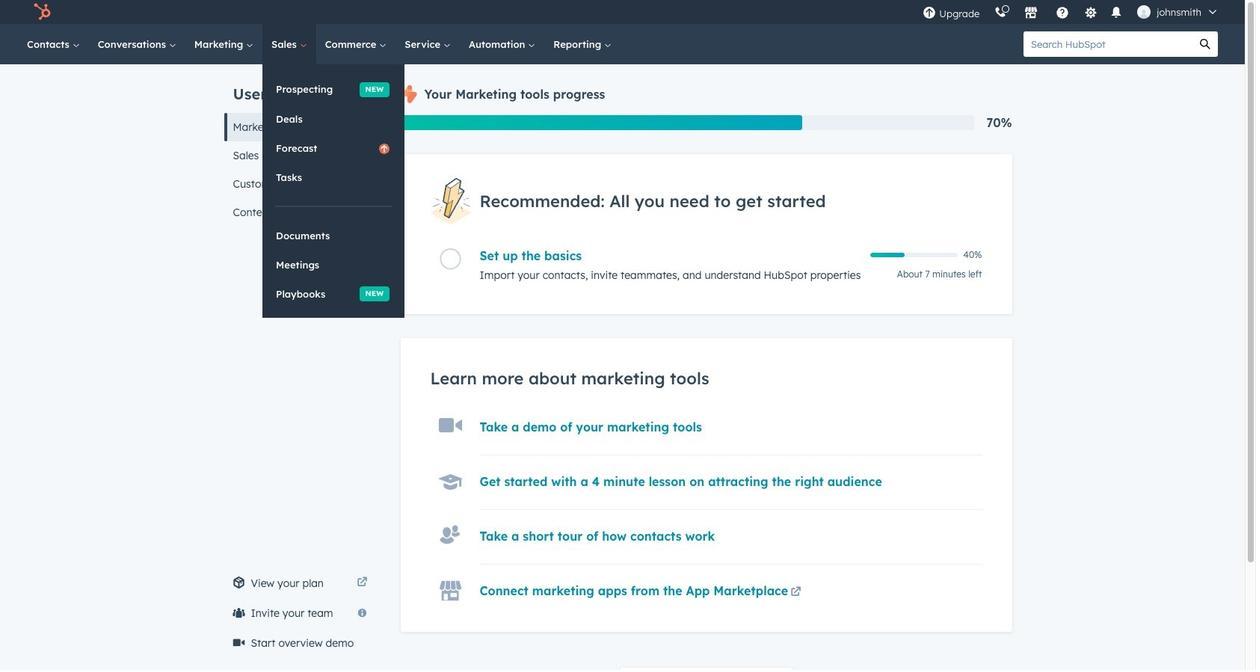 Task type: vqa. For each thing, say whether or not it's contained in the screenshot.
Link opens in a new window icon
yes



Task type: describe. For each thing, give the bounding box(es) containing it.
marketplaces image
[[1025, 7, 1038, 20]]

link opens in a new window image
[[357, 574, 368, 592]]

Search HubSpot search field
[[1024, 31, 1193, 57]]



Task type: locate. For each thing, give the bounding box(es) containing it.
john smith image
[[1138, 5, 1151, 19]]

user guides element
[[224, 64, 377, 227]]

menu
[[916, 0, 1227, 24]]

progress bar
[[400, 115, 803, 130]]

link opens in a new window image
[[357, 577, 368, 589], [791, 584, 801, 602], [791, 587, 801, 598]]

sales menu
[[263, 64, 405, 318]]

[object object] complete progress bar
[[870, 253, 905, 257]]



